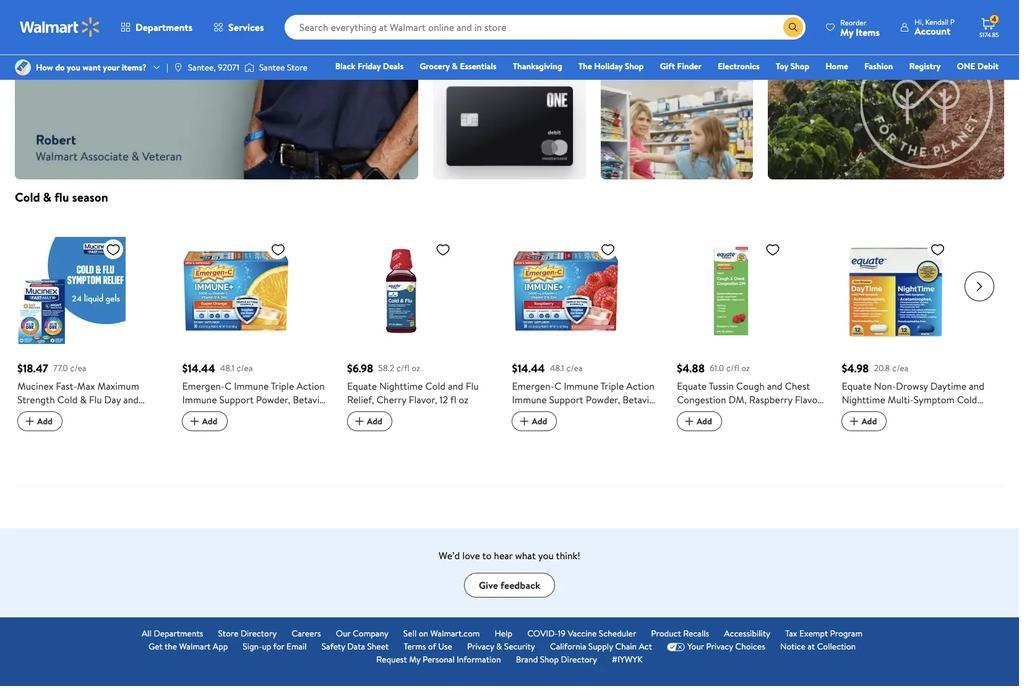 Task type: vqa. For each thing, say whether or not it's contained in the screenshot.


Task type: describe. For each thing, give the bounding box(es) containing it.
product group containing $4.98
[[842, 213, 990, 471]]

one
[[958, 60, 976, 72]]

antioxidants, inside $14.44 48.1 ¢/ea emergen-c immune  triple action immune support powder, betavia (r), 1000mg vitamin c, b vitamins, vitamin d and antioxidants, raspberry – 30 count
[[512, 434, 568, 448]]

8–10am daily.
[[616, 18, 665, 31]]

walmart image
[[20, 17, 100, 37]]

0 vertical spatial day
[[104, 393, 121, 407]]

santee
[[259, 61, 285, 74]]

nighttime inside $6.98 58.2 ¢/fl oz equate nighttime cold and flu relief, cherry flavor, 12 fl oz
[[380, 380, 423, 393]]

home
[[826, 60, 849, 72]]

vitamin right vitamins,
[[554, 421, 587, 434]]

c for vitamins,
[[555, 380, 562, 393]]

1000mg for vitamin
[[200, 407, 235, 421]]

p
[[951, 17, 955, 27]]

add button for equate nighttime cold and flu relief, cherry flavor, 12 fl oz
[[347, 412, 393, 432]]

add to favorites list, emergen-c immune  triple action immune support powder, betavia (r), 1000mg vitamin c, b vitamins, vitamin d and antioxidants, raspberry – 30 count image
[[601, 242, 616, 258]]

thanksgiving
[[513, 60, 563, 72]]

to
[[483, 549, 492, 563]]

1 horizontal spatial directory
[[561, 654, 598, 666]]

the holiday shop link
[[573, 59, 650, 73]]

the
[[165, 641, 177, 653]]

count inside '$4.98 20.8 ¢/ea equate non-drowsy daytime and nighttime multi-symptom cold caplets, 24 count'
[[893, 407, 920, 421]]

– for raspberry
[[616, 434, 622, 448]]

$174.85
[[980, 30, 1000, 39]]

flavor, inside $6.98 58.2 ¢/fl oz equate nighttime cold and flu relief, cherry flavor, 12 fl oz
[[409, 393, 437, 407]]

santee,
[[188, 61, 216, 74]]

we'd love to hear what you think!
[[439, 549, 581, 563]]

deals
[[383, 60, 404, 72]]

all-
[[88, 407, 103, 421]]

on
[[419, 628, 429, 640]]

kendall
[[926, 17, 949, 27]]

think!
[[556, 549, 581, 563]]

equate for $4.88
[[677, 380, 707, 393]]

58.2
[[379, 362, 395, 375]]

add to cart image for $4.88
[[682, 414, 697, 429]]

2 product group from the left
[[182, 213, 330, 471]]

cough
[[737, 380, 765, 393]]

santee, 92071
[[188, 61, 240, 74]]

Walmart Site-Wide search field
[[285, 15, 806, 40]]

flu inside $6.98 58.2 ¢/fl oz equate nighttime cold and flu relief, cherry flavor, 12 fl oz
[[466, 380, 479, 393]]

4 product group from the left
[[512, 213, 660, 471]]

& for cold
[[43, 189, 52, 206]]

maximum
[[97, 380, 139, 393]]

add button for emergen-c immune  triple action immune support powder, betavia (r), 1000mg vitamin c, b vitamins, vitamin d and antioxidants, raspberry – 30 count
[[512, 412, 558, 432]]

the holiday shop
[[579, 60, 644, 72]]

my inside notice at collection request my personal information
[[409, 654, 421, 666]]

1 privacy from the left
[[467, 641, 495, 653]]

¢/ea for b
[[567, 362, 583, 375]]

betavia for emergen-c immune  triple action immune support powder, betavia (r), 1000mg vitamin c, b vitamins, vitamin d and antioxidants, raspberry – 30 count
[[623, 393, 654, 407]]

program
[[831, 628, 863, 640]]

email
[[287, 641, 307, 653]]

terms of use link
[[404, 641, 453, 654]]

use
[[439, 641, 453, 653]]

get the walmart app link
[[149, 641, 228, 654]]

fl inside $6.98 58.2 ¢/fl oz equate nighttime cold and flu relief, cherry flavor, 12 fl oz
[[451, 393, 457, 407]]

and inside '$4.98 20.8 ¢/ea equate non-drowsy daytime and nighttime multi-symptom cold caplets, 24 count'
[[970, 380, 985, 393]]

request my personal information link
[[377, 654, 501, 667]]

8 inside $4.88 61.0 ¢/fl oz equate tussin cough and chest congestion dm, raspberry flavor, 8 fl oz
[[677, 407, 683, 421]]

add to favorites list, mucinex fast-max maximum strength cold & flu day and night medicine, all-in-one multi-symptom relief liquid gels – 24 count (16 day time   8 night time) (packaging may vary) image
[[106, 242, 121, 258]]

act
[[639, 641, 653, 653]]

equate inside '$4.98 20.8 ¢/ea equate non-drowsy daytime and nighttime multi-symptom cold caplets, 24 count'
[[842, 380, 872, 393]]

may
[[66, 448, 84, 461]]

bvitamins,
[[182, 421, 228, 434]]

$14.44 48.1 ¢/ea emergen-c immune  triple action immune support powder, betavia (r), 1000mg vitamin c, b vitamins, vitamin d and antioxidants, raspberry – 30 count
[[512, 361, 655, 461]]

departments button
[[110, 12, 203, 42]]

add to favorites list, equate nighttime cold and flu relief, cherry flavor, 12 fl oz image
[[436, 242, 451, 258]]

vary)
[[87, 448, 109, 461]]

notice at collection request my personal information
[[377, 641, 856, 666]]

vitamin left b
[[568, 407, 601, 421]]

emergen-c immune  triple action immune support powder, betavia (r), 1000mg vitamin c, b vitamins, vitamin d and antioxidants, raspberry – 30 count image
[[512, 237, 621, 346]]

equate non-drowsy daytime and nighttime multi-symptom cold caplets, 24 count image
[[842, 237, 951, 346]]

store directory
[[218, 628, 277, 640]]

30 for orange
[[310, 434, 321, 448]]

77.0
[[53, 362, 68, 375]]

support for vitamin
[[219, 393, 254, 407]]

8 inside $18.47 77.0 ¢/ea mucinex fast-max maximum strength cold & flu day and night medicine, all-in-one multi- symptom relief liquid gels – 24 count (16 day time   8 night time) (packaging may vary)
[[99, 434, 105, 448]]

4 add to cart image from the left
[[847, 414, 862, 429]]

symptom inside '$4.98 20.8 ¢/ea equate non-drowsy daytime and nighttime multi-symptom cold caplets, 24 count'
[[914, 393, 955, 407]]

add to favorites list, emergen-c immune  triple action immune support powder, betavia (r), 1000mg vitamin c, bvitamins, vitamin d and antioxidants, super orange – 30 count image
[[271, 242, 286, 258]]

add for $14.44 48.1 ¢/ea emergen-c immune  triple action immune support powder, betavia (r), 1000mg vitamin c, b vitamins, vitamin d and antioxidants, raspberry – 30 count
[[532, 416, 548, 428]]

toy shop link
[[771, 59, 816, 73]]

symptom inside $18.47 77.0 ¢/ea mucinex fast-max maximum strength cold & flu day and night medicine, all-in-one multi- symptom relief liquid gels – 24 count (16 day time   8 night time) (packaging may vary)
[[17, 421, 58, 434]]

1 add from the left
[[37, 416, 53, 428]]

toy shop
[[776, 60, 810, 72]]

liquid
[[88, 421, 114, 434]]

0 vertical spatial night
[[17, 407, 42, 421]]

black friday deals link
[[330, 59, 409, 73]]

1 horizontal spatial you
[[539, 549, 554, 563]]

1 add button from the left
[[17, 412, 63, 432]]

20.8
[[875, 362, 891, 375]]

 image for how do you want your items?
[[15, 59, 31, 76]]

4
[[993, 14, 997, 24]]

sell on walmart.com
[[404, 628, 480, 640]]

exempt
[[800, 628, 829, 640]]

count for emergen-c immune  triple action immune support powder, betavia (r), 1000mg vitamin c, b vitamins, vitamin d and antioxidants, raspberry – 30 count
[[512, 448, 539, 461]]

tax exempt program get the walmart app
[[149, 628, 863, 653]]

and inside $18.47 77.0 ¢/ea mucinex fast-max maximum strength cold & flu day and night medicine, all-in-one multi- symptom relief liquid gels – 24 count (16 day time   8 night time) (packaging may vary)
[[123, 393, 139, 407]]

$18.47
[[17, 361, 48, 377]]

terms of use
[[404, 641, 453, 653]]

6 add button from the left
[[842, 412, 888, 432]]

california
[[550, 641, 587, 653]]

betavia for emergen-c immune  triple action immune support powder, betavia (r), 1000mg vitamin c, bvitamins, vitamin d and antioxidants, super orange – 30 count
[[293, 393, 324, 407]]

relief,
[[347, 393, 374, 407]]

nighttime inside '$4.98 20.8 ¢/ea equate non-drowsy daytime and nighttime multi-symptom cold caplets, 24 count'
[[842, 393, 886, 407]]

california supply chain act
[[550, 641, 653, 653]]

learn more link
[[448, 13, 491, 26]]

d inside $14.44 48.1 ¢/ea emergen-c immune  triple action immune support powder, betavia (r), 1000mg vitamin c, b vitamins, vitamin d and antioxidants, raspberry – 30 count
[[590, 421, 597, 434]]

0 horizontal spatial day
[[59, 434, 75, 448]]

48.1 for $14.44 48.1 ¢/ea emergen-c immune  triple action immune support powder, betavia (r), 1000mg vitamin c, b vitamins, vitamin d and antioxidants, raspberry – 30 count
[[550, 362, 565, 375]]

give feedback
[[479, 579, 541, 593]]

hi, kendall p account
[[915, 17, 955, 38]]

oz right 58.2
[[412, 362, 420, 375]]

1 horizontal spatial night
[[107, 434, 132, 448]]

emergen- for emergen-c immune  triple action immune support powder, betavia (r), 1000mg vitamin c, b vitamins, vitamin d and antioxidants, raspberry – 30 count
[[512, 380, 555, 393]]

¢/ea inside '$4.98 20.8 ¢/ea equate non-drowsy daytime and nighttime multi-symptom cold caplets, 24 count'
[[893, 362, 909, 375]]

choices
[[736, 641, 766, 653]]

cold inside $18.47 77.0 ¢/ea mucinex fast-max maximum strength cold & flu day and night medicine, all-in-one multi- symptom relief liquid gels – 24 count (16 day time   8 night time) (packaging may vary)
[[57, 393, 78, 407]]

30 for raspberry
[[624, 434, 635, 448]]

one debit link
[[952, 59, 1005, 73]]

$14.44 48.1 ¢/ea emergen-c immune  triple action immune support powder, betavia (r), 1000mg vitamin c, bvitamins, vitamin d and antioxidants, super orange – 30 count
[[182, 361, 325, 461]]

items?
[[122, 61, 147, 74]]

24 inside '$4.98 20.8 ¢/ea equate non-drowsy daytime and nighttime multi-symptom cold caplets, 24 count'
[[880, 407, 891, 421]]

¢/fl for $6.98
[[397, 362, 410, 375]]

(r), for vitamin
[[182, 407, 198, 421]]

triple for and
[[271, 380, 294, 393]]

thanksgiving link
[[508, 59, 568, 73]]

walmart+
[[962, 77, 999, 90]]

|
[[167, 61, 168, 74]]

terms
[[404, 641, 426, 653]]

4 $174.85
[[980, 14, 1000, 39]]

all
[[142, 628, 152, 640]]

chest
[[785, 380, 811, 393]]

$18.47 77.0 ¢/ea mucinex fast-max maximum strength cold & flu day and night medicine, all-in-one multi- symptom relief liquid gels – 24 count (16 day time   8 night time) (packaging may vary)
[[17, 361, 161, 461]]

(r), for vitamins,
[[512, 407, 528, 421]]

max
[[77, 380, 95, 393]]

accessibility
[[725, 628, 771, 640]]

careers link
[[292, 628, 321, 641]]

add for $14.44 48.1 ¢/ea emergen-c immune  triple action immune support powder, betavia (r), 1000mg vitamin c, bvitamins, vitamin d and antioxidants, super orange – 30 count
[[202, 416, 218, 428]]

add to favorites list, equate tussin cough and chest congestion dm, raspberry flavor, 8 fl oz image
[[766, 242, 781, 258]]

add button for equate tussin cough and chest congestion dm, raspberry flavor, 8 fl oz
[[677, 412, 723, 432]]

– for gels
[[137, 421, 143, 434]]

24 inside $18.47 77.0 ¢/ea mucinex fast-max maximum strength cold & flu day and night medicine, all-in-one multi- symptom relief liquid gels – 24 count (16 day time   8 night time) (packaging may vary)
[[145, 421, 156, 434]]

$4.88
[[677, 361, 705, 377]]

add to favorites list, equate non-drowsy daytime and nighttime multi-symptom cold caplets, 24 count image
[[931, 242, 946, 258]]

support for vitamins,
[[549, 393, 584, 407]]

get
[[149, 641, 163, 653]]

product group containing $6.98
[[347, 213, 495, 471]]

our
[[336, 628, 351, 640]]

in-
[[103, 407, 114, 421]]

walmart
[[179, 641, 211, 653]]



Task type: locate. For each thing, give the bounding box(es) containing it.
48.1 inside $14.44 48.1 ¢/ea emergen-c immune  triple action immune support powder, betavia (r), 1000mg vitamin c, bvitamins, vitamin d and antioxidants, super orange – 30 count
[[220, 362, 235, 375]]

0 vertical spatial you
[[67, 61, 80, 74]]

symptom
[[914, 393, 955, 407], [17, 421, 58, 434]]

flavor, inside $4.88 61.0 ¢/fl oz equate tussin cough and chest congestion dm, raspberry flavor, 8 fl oz
[[796, 393, 824, 407]]

1 horizontal spatial (r),
[[512, 407, 528, 421]]

shop right toy on the top right
[[791, 60, 810, 72]]

services button
[[203, 12, 275, 42]]

1 (r), from the left
[[182, 407, 198, 421]]

vitamins,
[[512, 421, 552, 434]]

learn more
[[448, 13, 491, 26]]

0 horizontal spatial antioxidants,
[[182, 434, 238, 448]]

sheet
[[367, 641, 389, 653]]

1 horizontal spatial emergen-
[[512, 380, 555, 393]]

shop
[[625, 60, 644, 72], [791, 60, 810, 72], [540, 654, 559, 666]]

vitamin left the orange
[[230, 421, 263, 434]]

1 horizontal spatial powder,
[[586, 393, 621, 407]]

8
[[677, 407, 683, 421], [99, 434, 105, 448]]

reorder
[[841, 17, 867, 28]]

2 c from the left
[[555, 380, 562, 393]]

6 add from the left
[[862, 416, 878, 428]]

2 horizontal spatial equate
[[842, 380, 872, 393]]

0 horizontal spatial  image
[[15, 59, 31, 76]]

want
[[83, 61, 101, 74]]

learn
[[448, 13, 469, 26]]

betavia right b
[[623, 393, 654, 407]]

product group containing $18.47
[[17, 213, 165, 471]]

6 product group from the left
[[842, 213, 990, 471]]

0 horizontal spatial night
[[17, 407, 42, 421]]

emergen- for emergen-c immune  triple action immune support powder, betavia (r), 1000mg vitamin c, bvitamins, vitamin d and antioxidants, super orange – 30 count
[[182, 380, 225, 393]]

0 horizontal spatial powder,
[[256, 393, 291, 407]]

and inside $4.88 61.0 ¢/fl oz equate tussin cough and chest congestion dm, raspberry flavor, 8 fl oz
[[768, 380, 783, 393]]

2 48.1 from the left
[[550, 362, 565, 375]]

– right the orange
[[302, 434, 308, 448]]

0 horizontal spatial my
[[409, 654, 421, 666]]

flu inside $18.47 77.0 ¢/ea mucinex fast-max maximum strength cold & flu day and night medicine, all-in-one multi- symptom relief liquid gels – 24 count (16 day time   8 night time) (packaging may vary)
[[89, 393, 102, 407]]

(r), inside $14.44 48.1 ¢/ea emergen-c immune  triple action immune support powder, betavia (r), 1000mg vitamin c, bvitamins, vitamin d and antioxidants, super orange – 30 count
[[182, 407, 198, 421]]

0 horizontal spatial d
[[266, 421, 273, 434]]

& inside $18.47 77.0 ¢/ea mucinex fast-max maximum strength cold & flu day and night medicine, all-in-one multi- symptom relief liquid gels – 24 count (16 day time   8 night time) (packaging may vary)
[[80, 393, 87, 407]]

92071
[[218, 61, 240, 74]]

hear
[[494, 549, 513, 563]]

next slide for cold & flu season list image
[[965, 272, 995, 302]]

departments up |
[[136, 20, 193, 34]]

0 horizontal spatial equate
[[347, 380, 377, 393]]

0 vertical spatial departments
[[136, 20, 193, 34]]

powder, inside $14.44 48.1 ¢/ea emergen-c immune  triple action immune support powder, betavia (r), 1000mg vitamin c, b vitamins, vitamin d and antioxidants, raspberry – 30 count
[[586, 393, 621, 407]]

1 48.1 from the left
[[220, 362, 235, 375]]

emergen-c immune  triple action immune support powder, betavia (r), 1000mg vitamin c, bvitamins, vitamin d and antioxidants, super orange – 30 count image
[[182, 237, 291, 346]]

5 add from the left
[[697, 416, 713, 428]]

2 horizontal spatial –
[[616, 434, 622, 448]]

3 add from the left
[[367, 416, 383, 428]]

flavor,
[[409, 393, 437, 407], [796, 393, 824, 407]]

& right grocery
[[452, 60, 458, 72]]

scheduler
[[599, 628, 637, 640]]

privacy & security link
[[467, 641, 535, 654]]

1 horizontal spatial my
[[841, 25, 854, 39]]

shop for toy shop
[[791, 60, 810, 72]]

0 horizontal spatial flavor,
[[409, 393, 437, 407]]

1 horizontal spatial add to cart image
[[187, 414, 202, 429]]

betavia
[[293, 393, 324, 407], [623, 393, 654, 407]]

registry
[[910, 60, 941, 72]]

equate inside $4.88 61.0 ¢/fl oz equate tussin cough and chest congestion dm, raspberry flavor, 8 fl oz
[[677, 380, 707, 393]]

powder, for d
[[586, 393, 621, 407]]

1 horizontal spatial c
[[555, 380, 562, 393]]

1 horizontal spatial triple
[[601, 380, 624, 393]]

0 horizontal spatial fl
[[451, 393, 457, 407]]

action inside $14.44 48.1 ¢/ea emergen-c immune  triple action immune support powder, betavia (r), 1000mg vitamin c, b vitamins, vitamin d and antioxidants, raspberry – 30 count
[[627, 380, 655, 393]]

store up app
[[218, 628, 239, 640]]

time
[[78, 434, 97, 448]]

walmart.com
[[431, 628, 480, 640]]

debit
[[978, 60, 999, 72]]

tax exempt program link
[[786, 628, 863, 641]]

flavor, left caplets,
[[796, 393, 824, 407]]

count down vitamins,
[[512, 448, 539, 461]]

2 triple from the left
[[601, 380, 624, 393]]

1 horizontal spatial $14.44
[[512, 361, 545, 377]]

 image
[[245, 61, 254, 74]]

1 vertical spatial day
[[59, 434, 75, 448]]

at
[[808, 641, 816, 653]]

departments inside dropdown button
[[136, 20, 193, 34]]

cold up the relief
[[57, 393, 78, 407]]

our company
[[336, 628, 389, 640]]

0 vertical spatial symptom
[[914, 393, 955, 407]]

0 horizontal spatial flu
[[89, 393, 102, 407]]

0 horizontal spatial $14.44
[[182, 361, 215, 377]]

2 antioxidants, from the left
[[512, 434, 568, 448]]

raspberry right vitamins,
[[571, 434, 614, 448]]

support up bvitamins,
[[219, 393, 254, 407]]

0 vertical spatial raspberry
[[750, 393, 793, 407]]

1 support from the left
[[219, 393, 254, 407]]

covid-19 vaccine scheduler
[[528, 628, 637, 640]]

count inside $14.44 48.1 ¢/ea emergen-c immune  triple action immune support powder, betavia (r), 1000mg vitamin c, b vitamins, vitamin d and antioxidants, raspberry – 30 count
[[512, 448, 539, 461]]

company
[[353, 628, 389, 640]]

0 vertical spatial store
[[287, 61, 308, 74]]

¢/ea inside $14.44 48.1 ¢/ea emergen-c immune  triple action immune support powder, betavia (r), 1000mg vitamin c, b vitamins, vitamin d and antioxidants, raspberry – 30 count
[[567, 362, 583, 375]]

$4.98 20.8 ¢/ea equate non-drowsy daytime and nighttime multi-symptom cold caplets, 24 count
[[842, 361, 985, 421]]

2 c, from the left
[[603, 407, 613, 421]]

– down b
[[616, 434, 622, 448]]

2 $14.44 from the left
[[512, 361, 545, 377]]

brand shop directory
[[516, 654, 598, 666]]

emergen- inside $14.44 48.1 ¢/ea emergen-c immune  triple action immune support powder, betavia (r), 1000mg vitamin c, b vitamins, vitamin d and antioxidants, raspberry – 30 count
[[512, 380, 555, 393]]

gift finder
[[660, 60, 702, 72]]

sign-
[[243, 641, 262, 653]]

1 horizontal spatial c,
[[603, 407, 613, 421]]

give feedback button
[[464, 574, 556, 598]]

3 equate from the left
[[842, 380, 872, 393]]

#iywyk link
[[612, 654, 643, 667]]

1 vertical spatial 8
[[99, 434, 105, 448]]

and inside $14.44 48.1 ¢/ea emergen-c immune  triple action immune support powder, betavia (r), 1000mg vitamin c, b vitamins, vitamin d and antioxidants, raspberry – 30 count
[[599, 421, 615, 434]]

flu left 'in-'
[[89, 393, 102, 407]]

day
[[104, 393, 121, 407], [59, 434, 75, 448]]

shop right brand
[[540, 654, 559, 666]]

equate nighttime cold and flu relief, cherry flavor, 12 fl oz image
[[347, 237, 456, 346]]

mucinex
[[17, 380, 54, 393]]

1 horizontal spatial multi-
[[888, 393, 914, 407]]

raspberry
[[750, 393, 793, 407], [571, 434, 614, 448]]

2 equate from the left
[[677, 380, 707, 393]]

$14.44 for $14.44 48.1 ¢/ea emergen-c immune  triple action immune support powder, betavia (r), 1000mg vitamin c, b vitamins, vitamin d and antioxidants, raspberry – 30 count
[[512, 361, 545, 377]]

c, inside $14.44 48.1 ¢/ea emergen-c immune  triple action immune support powder, betavia (r), 1000mg vitamin c, bvitamins, vitamin d and antioxidants, super orange – 30 count
[[273, 407, 283, 421]]

equate down the $4.98
[[842, 380, 872, 393]]

$14.44 up bvitamins,
[[182, 361, 215, 377]]

store directory link
[[218, 628, 277, 641]]

d inside $14.44 48.1 ¢/ea emergen-c immune  triple action immune support powder, betavia (r), 1000mg vitamin c, bvitamins, vitamin d and antioxidants, super orange – 30 count
[[266, 421, 273, 434]]

reorder my items
[[841, 17, 880, 39]]

– inside $14.44 48.1 ¢/ea emergen-c immune  triple action immune support powder, betavia (r), 1000mg vitamin c, b vitamins, vitamin d and antioxidants, raspberry – 30 count
[[616, 434, 622, 448]]

$14.44 inside $14.44 48.1 ¢/ea emergen-c immune  triple action immune support powder, betavia (r), 1000mg vitamin c, b vitamins, vitamin d and antioxidants, raspberry – 30 count
[[512, 361, 545, 377]]

count inside $14.44 48.1 ¢/ea emergen-c immune  triple action immune support powder, betavia (r), 1000mg vitamin c, bvitamins, vitamin d and antioxidants, super orange – 30 count
[[182, 448, 209, 461]]

1 vertical spatial raspberry
[[571, 434, 614, 448]]

0 horizontal spatial action
[[297, 380, 325, 393]]

1 d from the left
[[266, 421, 273, 434]]

antioxidants, inside $14.44 48.1 ¢/ea emergen-c immune  triple action immune support powder, betavia (r), 1000mg vitamin c, bvitamins, vitamin d and antioxidants, super orange – 30 count
[[182, 434, 238, 448]]

5 product group from the left
[[677, 213, 825, 471]]

add for $4.88 61.0 ¢/fl oz equate tussin cough and chest congestion dm, raspberry flavor, 8 fl oz
[[697, 416, 713, 428]]

2 add to cart image from the left
[[517, 414, 532, 429]]

1 horizontal spatial  image
[[173, 63, 183, 72]]

flavor, left 12
[[409, 393, 437, 407]]

30 inside $14.44 48.1 ¢/ea emergen-c immune  triple action immune support powder, betavia (r), 1000mg vitamin c, bvitamins, vitamin d and antioxidants, super orange – 30 count
[[310, 434, 321, 448]]

action for emergen-c immune  triple action immune support powder, betavia (r), 1000mg vitamin c, b vitamins, vitamin d and antioxidants, raspberry – 30 count
[[627, 380, 655, 393]]

0 horizontal spatial multi-
[[135, 407, 161, 421]]

1000mg for vitamins,
[[530, 407, 565, 421]]

emergen- up bvitamins,
[[182, 380, 225, 393]]

0 horizontal spatial support
[[219, 393, 254, 407]]

– right the gels
[[137, 421, 143, 434]]

1 betavia from the left
[[293, 393, 324, 407]]

1 horizontal spatial raspberry
[[750, 393, 793, 407]]

2 flavor, from the left
[[796, 393, 824, 407]]

count for emergen-c immune  triple action immune support powder, betavia (r), 1000mg vitamin c, bvitamins, vitamin d and antioxidants, super orange – 30 count
[[182, 448, 209, 461]]

add to cart image
[[22, 414, 37, 429], [187, 414, 202, 429]]

1 horizontal spatial symptom
[[914, 393, 955, 407]]

product
[[652, 628, 682, 640]]

1 horizontal spatial 24
[[880, 407, 891, 421]]

1 horizontal spatial shop
[[625, 60, 644, 72]]

powder, for and
[[256, 393, 291, 407]]

action for emergen-c immune  triple action immune support powder, betavia (r), 1000mg vitamin c, bvitamins, vitamin d and antioxidants, super orange – 30 count
[[297, 380, 325, 393]]

2 horizontal spatial shop
[[791, 60, 810, 72]]

1 equate from the left
[[347, 380, 377, 393]]

4 ¢/ea from the left
[[893, 362, 909, 375]]

fl right 12
[[451, 393, 457, 407]]

48.1 inside $14.44 48.1 ¢/ea emergen-c immune  triple action immune support powder, betavia (r), 1000mg vitamin c, b vitamins, vitamin d and antioxidants, raspberry – 30 count
[[550, 362, 565, 375]]

betavia inside $14.44 48.1 ¢/ea emergen-c immune  triple action immune support powder, betavia (r), 1000mg vitamin c, bvitamins, vitamin d and antioxidants, super orange – 30 count
[[293, 393, 324, 407]]

1 horizontal spatial support
[[549, 393, 584, 407]]

1 horizontal spatial count
[[512, 448, 539, 461]]

emergen- inside $14.44 48.1 ¢/ea emergen-c immune  triple action immune support powder, betavia (r), 1000mg vitamin c, bvitamins, vitamin d and antioxidants, super orange – 30 count
[[182, 380, 225, 393]]

0 vertical spatial my
[[841, 25, 854, 39]]

of
[[428, 641, 436, 653]]

61.0
[[710, 362, 725, 375]]

1 emergen- from the left
[[182, 380, 225, 393]]

– for orange
[[302, 434, 308, 448]]

1 horizontal spatial day
[[104, 393, 121, 407]]

1 c from the left
[[225, 380, 232, 393]]

cold inside $6.98 58.2 ¢/fl oz equate nighttime cold and flu relief, cherry flavor, 12 fl oz
[[426, 380, 446, 393]]

1 horizontal spatial nighttime
[[842, 393, 886, 407]]

24 right caplets,
[[880, 407, 891, 421]]

sign-up for email
[[243, 641, 307, 653]]

cold left flu
[[15, 189, 40, 206]]

¢/fl right 58.2
[[397, 362, 410, 375]]

¢/ea for in-
[[70, 362, 86, 375]]

 image
[[15, 59, 31, 76], [173, 63, 183, 72]]

raspberry inside $14.44 48.1 ¢/ea emergen-c immune  triple action immune support powder, betavia (r), 1000mg vitamin c, b vitamins, vitamin d and antioxidants, raspberry – 30 count
[[571, 434, 614, 448]]

give
[[479, 579, 498, 593]]

¢/ea inside $18.47 77.0 ¢/ea mucinex fast-max maximum strength cold & flu day and night medicine, all-in-one multi- symptom relief liquid gels – 24 count (16 day time   8 night time) (packaging may vary)
[[70, 362, 86, 375]]

triple inside $14.44 48.1 ¢/ea emergen-c immune  triple action immune support powder, betavia (r), 1000mg vitamin c, b vitamins, vitamin d and antioxidants, raspberry – 30 count
[[601, 380, 624, 393]]

1 ¢/fl from the left
[[397, 362, 410, 375]]

fl down $4.88
[[685, 407, 691, 421]]

2 add from the left
[[202, 416, 218, 428]]

1 flavor, from the left
[[409, 393, 437, 407]]

0 horizontal spatial 8
[[99, 434, 105, 448]]

caplets,
[[842, 407, 877, 421]]

0 horizontal spatial –
[[137, 421, 143, 434]]

& inside "link"
[[452, 60, 458, 72]]

0 horizontal spatial triple
[[271, 380, 294, 393]]

grocery
[[420, 60, 450, 72]]

 image right |
[[173, 63, 183, 72]]

0 horizontal spatial symptom
[[17, 421, 58, 434]]

oz right 12
[[459, 393, 469, 407]]

24 right the gels
[[145, 421, 156, 434]]

0 horizontal spatial shop
[[540, 654, 559, 666]]

betavia up the orange
[[293, 393, 324, 407]]

$14.44 inside $14.44 48.1 ¢/ea emergen-c immune  triple action immune support powder, betavia (r), 1000mg vitamin c, bvitamins, vitamin d and antioxidants, super orange – 30 count
[[182, 361, 215, 377]]

account
[[915, 24, 951, 38]]

1 powder, from the left
[[256, 393, 291, 407]]

multi- right one on the left of page
[[135, 407, 161, 421]]

count down bvitamins,
[[182, 448, 209, 461]]

equate tussin cough and chest congestion dm, raspberry flavor, 8 fl oz image
[[677, 237, 786, 346]]

personal
[[423, 654, 455, 666]]

1000mg inside $14.44 48.1 ¢/ea emergen-c immune  triple action immune support powder, betavia (r), 1000mg vitamin c, bvitamins, vitamin d and antioxidants, super orange – 30 count
[[200, 407, 235, 421]]

8 down $4.88
[[677, 407, 683, 421]]

flu
[[466, 380, 479, 393], [89, 393, 102, 407]]

2 support from the left
[[549, 393, 584, 407]]

sell on walmart.com link
[[404, 628, 480, 641]]

1 horizontal spatial antioxidants,
[[512, 434, 568, 448]]

& left flu
[[43, 189, 52, 206]]

store right santee
[[287, 61, 308, 74]]

c for vitamin
[[225, 380, 232, 393]]

1 add to cart image from the left
[[22, 414, 37, 429]]

¢/ea inside $14.44 48.1 ¢/ea emergen-c immune  triple action immune support powder, betavia (r), 1000mg vitamin c, bvitamins, vitamin d and antioxidants, super orange – 30 count
[[237, 362, 253, 375]]

2 1000mg from the left
[[530, 407, 565, 421]]

0 horizontal spatial privacy
[[467, 641, 495, 653]]

3 add button from the left
[[347, 412, 393, 432]]

3 product group from the left
[[347, 213, 495, 471]]

0 horizontal spatial store
[[218, 628, 239, 640]]

– inside $18.47 77.0 ¢/ea mucinex fast-max maximum strength cold & flu day and night medicine, all-in-one multi- symptom relief liquid gels – 24 count (16 day time   8 night time) (packaging may vary)
[[137, 421, 143, 434]]

1 $14.44 from the left
[[182, 361, 215, 377]]

& left 'all-'
[[80, 393, 87, 407]]

services
[[229, 20, 264, 34]]

multi- down 20.8 at right
[[888, 393, 914, 407]]

gift
[[660, 60, 676, 72]]

1 horizontal spatial privacy
[[707, 641, 734, 653]]

c, inside $14.44 48.1 ¢/ea emergen-c immune  triple action immune support powder, betavia (r), 1000mg vitamin c, b vitamins, vitamin d and antioxidants, raspberry – 30 count
[[603, 407, 613, 421]]

1 horizontal spatial equate
[[677, 380, 707, 393]]

flu
[[54, 189, 69, 206]]

0 horizontal spatial 24
[[145, 421, 156, 434]]

$14.44
[[182, 361, 215, 377], [512, 361, 545, 377]]

0 horizontal spatial 30
[[310, 434, 321, 448]]

1 horizontal spatial –
[[302, 434, 308, 448]]

1 action from the left
[[297, 380, 325, 393]]

flu right 12
[[466, 380, 479, 393]]

$14.44 up vitamins,
[[512, 361, 545, 377]]

privacy up information
[[467, 641, 495, 653]]

1 horizontal spatial action
[[627, 380, 655, 393]]

3 ¢/ea from the left
[[567, 362, 583, 375]]

& down help
[[497, 641, 502, 653]]

nighttime down 58.2
[[380, 380, 423, 393]]

add button for emergen-c immune  triple action immune support powder, betavia (r), 1000mg vitamin c, bvitamins, vitamin d and antioxidants, super orange – 30 count
[[182, 412, 228, 432]]

$4.98
[[842, 361, 870, 377]]

 image for santee, 92071
[[173, 63, 183, 72]]

¢/fl inside $6.98 58.2 ¢/fl oz equate nighttime cold and flu relief, cherry flavor, 12 fl oz
[[397, 362, 410, 375]]

emergen-
[[182, 380, 225, 393], [512, 380, 555, 393]]

symptom down strength
[[17, 421, 58, 434]]

d right "super" in the left of the page
[[266, 421, 273, 434]]

d left b
[[590, 421, 597, 434]]

$14.44 for $14.44 48.1 ¢/ea emergen-c immune  triple action immune support powder, betavia (r), 1000mg vitamin c, bvitamins, vitamin d and antioxidants, super orange – 30 count
[[182, 361, 215, 377]]

2 emergen- from the left
[[512, 380, 555, 393]]

1 horizontal spatial ¢/fl
[[727, 362, 740, 375]]

4 add from the left
[[532, 416, 548, 428]]

1 vertical spatial night
[[107, 434, 132, 448]]

support
[[219, 393, 254, 407], [549, 393, 584, 407]]

night left 'time)'
[[107, 434, 132, 448]]

powder, inside $14.44 48.1 ¢/ea emergen-c immune  triple action immune support powder, betavia (r), 1000mg vitamin c, bvitamins, vitamin d and antioxidants, super orange – 30 count
[[256, 393, 291, 407]]

your
[[688, 641, 705, 653]]

betavia inside $14.44 48.1 ¢/ea emergen-c immune  triple action immune support powder, betavia (r), 1000mg vitamin c, b vitamins, vitamin d and antioxidants, raspberry – 30 count
[[623, 393, 654, 407]]

2 add button from the left
[[182, 412, 228, 432]]

1 vertical spatial directory
[[561, 654, 598, 666]]

c, for and
[[273, 407, 283, 421]]

night up count
[[17, 407, 42, 421]]

add to cart image for $14.44
[[517, 414, 532, 429]]

cold inside '$4.98 20.8 ¢/ea equate non-drowsy daytime and nighttime multi-symptom cold caplets, 24 count'
[[958, 393, 978, 407]]

day right (16
[[59, 434, 75, 448]]

home link
[[821, 59, 854, 73]]

0 horizontal spatial (r),
[[182, 407, 198, 421]]

¢/fl inside $4.88 61.0 ¢/fl oz equate tussin cough and chest congestion dm, raspberry flavor, 8 fl oz
[[727, 362, 740, 375]]

1 horizontal spatial store
[[287, 61, 308, 74]]

search icon image
[[789, 22, 799, 32]]

immune
[[234, 380, 269, 393], [564, 380, 599, 393], [182, 393, 217, 407], [512, 393, 547, 407]]

1 horizontal spatial flavor,
[[796, 393, 824, 407]]

0 horizontal spatial raspberry
[[571, 434, 614, 448]]

super
[[241, 434, 265, 448]]

finder
[[678, 60, 702, 72]]

1 horizontal spatial fl
[[685, 407, 691, 421]]

2 powder, from the left
[[586, 393, 621, 407]]

1 vertical spatial you
[[539, 549, 554, 563]]

how
[[36, 61, 53, 74]]

directory down california
[[561, 654, 598, 666]]

1 30 from the left
[[310, 434, 321, 448]]

equate down $4.88
[[677, 380, 707, 393]]

triple up b
[[601, 380, 624, 393]]

1 horizontal spatial flu
[[466, 380, 479, 393]]

1 antioxidants, from the left
[[182, 434, 238, 448]]

shop for brand shop directory
[[540, 654, 559, 666]]

fl inside $4.88 61.0 ¢/fl oz equate tussin cough and chest congestion dm, raspberry flavor, 8 fl oz
[[685, 407, 691, 421]]

¢/ea for bvitamins,
[[237, 362, 253, 375]]

1 ¢/ea from the left
[[70, 362, 86, 375]]

1 add to cart image from the left
[[352, 414, 367, 429]]

1 vertical spatial my
[[409, 654, 421, 666]]

equate down $6.98
[[347, 380, 377, 393]]

c inside $14.44 48.1 ¢/ea emergen-c immune  triple action immune support powder, betavia (r), 1000mg vitamin c, b vitamins, vitamin d and antioxidants, raspberry – 30 count
[[555, 380, 562, 393]]

1 vertical spatial departments
[[154, 628, 203, 640]]

0 vertical spatial directory
[[241, 628, 277, 640]]

0 horizontal spatial ¢/fl
[[397, 362, 410, 375]]

raspberry right dm,
[[750, 393, 793, 407]]

1 horizontal spatial betavia
[[623, 393, 654, 407]]

0 horizontal spatial add to cart image
[[22, 414, 37, 429]]

support inside $14.44 48.1 ¢/ea emergen-c immune  triple action immune support powder, betavia (r), 1000mg vitamin c, bvitamins, vitamin d and antioxidants, super orange – 30 count
[[219, 393, 254, 407]]

powder,
[[256, 393, 291, 407], [586, 393, 621, 407]]

multi- inside '$4.98 20.8 ¢/ea equate non-drowsy daytime and nighttime multi-symptom cold caplets, 24 count'
[[888, 393, 914, 407]]

c inside $14.44 48.1 ¢/ea emergen-c immune  triple action immune support powder, betavia (r), 1000mg vitamin c, bvitamins, vitamin d and antioxidants, super orange – 30 count
[[225, 380, 232, 393]]

you right do
[[67, 61, 80, 74]]

count down the drowsy
[[893, 407, 920, 421]]

departments up the
[[154, 628, 203, 640]]

1 horizontal spatial d
[[590, 421, 597, 434]]

my inside reorder my items
[[841, 25, 854, 39]]

how do you want your items?
[[36, 61, 147, 74]]

items
[[856, 25, 880, 39]]

2 betavia from the left
[[623, 393, 654, 407]]

raspberry inside $4.88 61.0 ¢/fl oz equate tussin cough and chest congestion dm, raspberry flavor, 8 fl oz
[[750, 393, 793, 407]]

¢/fl for $4.88
[[727, 362, 740, 375]]

cold right the drowsy
[[958, 393, 978, 407]]

triple inside $14.44 48.1 ¢/ea emergen-c immune  triple action immune support powder, betavia (r), 1000mg vitamin c, bvitamins, vitamin d and antioxidants, super orange – 30 count
[[271, 380, 294, 393]]

& for grocery
[[452, 60, 458, 72]]

1 c, from the left
[[273, 407, 283, 421]]

2 (r), from the left
[[512, 407, 528, 421]]

day right 'all-'
[[104, 393, 121, 407]]

essentials
[[460, 60, 497, 72]]

1 horizontal spatial 8
[[677, 407, 683, 421]]

emergen- up vitamins,
[[512, 380, 555, 393]]

c, up the orange
[[273, 407, 283, 421]]

1000mg inside $14.44 48.1 ¢/ea emergen-c immune  triple action immune support powder, betavia (r), 1000mg vitamin c, b vitamins, vitamin d and antioxidants, raspberry – 30 count
[[530, 407, 565, 421]]

c, left b
[[603, 407, 613, 421]]

my down terms
[[409, 654, 421, 666]]

1 vertical spatial symptom
[[17, 421, 58, 434]]

48.1 for $14.44 48.1 ¢/ea emergen-c immune  triple action immune support powder, betavia (r), 1000mg vitamin c, bvitamins, vitamin d and antioxidants, super orange – 30 count
[[220, 362, 235, 375]]

and inside $14.44 48.1 ¢/ea emergen-c immune  triple action immune support powder, betavia (r), 1000mg vitamin c, bvitamins, vitamin d and antioxidants, super orange – 30 count
[[275, 421, 291, 434]]

triple up the orange
[[271, 380, 294, 393]]

4 add button from the left
[[512, 412, 558, 432]]

equate for $6.98
[[347, 380, 377, 393]]

safety data sheet link
[[322, 641, 389, 654]]

orange
[[268, 434, 300, 448]]

my left the items
[[841, 25, 854, 39]]

triple for d
[[601, 380, 624, 393]]

0 horizontal spatial 48.1
[[220, 362, 235, 375]]

support up vitamins,
[[549, 393, 584, 407]]

equate inside $6.98 58.2 ¢/fl oz equate nighttime cold and flu relief, cherry flavor, 12 fl oz
[[347, 380, 377, 393]]

careers
[[292, 628, 321, 640]]

support inside $14.44 48.1 ¢/ea emergen-c immune  triple action immune support powder, betavia (r), 1000mg vitamin c, b vitamins, vitamin d and antioxidants, raspberry – 30 count
[[549, 393, 584, 407]]

our company link
[[336, 628, 389, 641]]

and inside $6.98 58.2 ¢/fl oz equate nighttime cold and flu relief, cherry flavor, 12 fl oz
[[448, 380, 464, 393]]

1 horizontal spatial 1000mg
[[530, 407, 565, 421]]

(r), inside $14.44 48.1 ¢/ea emergen-c immune  triple action immune support powder, betavia (r), 1000mg vitamin c, b vitamins, vitamin d and antioxidants, raspberry – 30 count
[[512, 407, 528, 421]]

1 1000mg from the left
[[200, 407, 235, 421]]

$4.88 61.0 ¢/fl oz equate tussin cough and chest congestion dm, raspberry flavor, 8 fl oz
[[677, 361, 824, 421]]

8 right time
[[99, 434, 105, 448]]

Search search field
[[285, 15, 806, 40]]

walmart+ link
[[957, 77, 1005, 90]]

add to cart image for $6.98
[[352, 414, 367, 429]]

0 horizontal spatial c,
[[273, 407, 283, 421]]

shop right holiday
[[625, 60, 644, 72]]

help link
[[495, 628, 513, 641]]

directory up sign-
[[241, 628, 277, 640]]

privacy right 'your'
[[707, 641, 734, 653]]

2 action from the left
[[627, 380, 655, 393]]

0 horizontal spatial directory
[[241, 628, 277, 640]]

– inside $14.44 48.1 ¢/ea emergen-c immune  triple action immune support powder, betavia (r), 1000mg vitamin c, bvitamins, vitamin d and antioxidants, super orange – 30 count
[[302, 434, 308, 448]]

0 horizontal spatial nighttime
[[380, 380, 423, 393]]

cold right cherry
[[426, 380, 446, 393]]

1 horizontal spatial 30
[[624, 434, 635, 448]]

1 horizontal spatial 48.1
[[550, 362, 565, 375]]

1 product group from the left
[[17, 213, 165, 471]]

multi- inside $18.47 77.0 ¢/ea mucinex fast-max maximum strength cold & flu day and night medicine, all-in-one multi- symptom relief liquid gels – 24 count (16 day time   8 night time) (packaging may vary)
[[135, 407, 161, 421]]

you right what
[[539, 549, 554, 563]]

0 horizontal spatial c
[[225, 380, 232, 393]]

2 30 from the left
[[624, 434, 635, 448]]

action inside $14.44 48.1 ¢/ea emergen-c immune  triple action immune support powder, betavia (r), 1000mg vitamin c, bvitamins, vitamin d and antioxidants, super orange – 30 count
[[297, 380, 325, 393]]

symptom right non- on the bottom right of the page
[[914, 393, 955, 407]]

48.1
[[220, 362, 235, 375], [550, 362, 565, 375]]

5 add button from the left
[[677, 412, 723, 432]]

oz left dm,
[[694, 407, 703, 421]]

30 inside $14.44 48.1 ¢/ea emergen-c immune  triple action immune support powder, betavia (r), 1000mg vitamin c, b vitamins, vitamin d and antioxidants, raspberry – 30 count
[[624, 434, 635, 448]]

add button
[[17, 412, 63, 432], [182, 412, 228, 432], [347, 412, 393, 432], [512, 412, 558, 432], [677, 412, 723, 432], [842, 412, 888, 432]]

3 add to cart image from the left
[[682, 414, 697, 429]]

product group containing $4.88
[[677, 213, 825, 471]]

your privacy choices
[[688, 641, 766, 653]]

0 vertical spatial 8
[[677, 407, 683, 421]]

0 horizontal spatial betavia
[[293, 393, 324, 407]]

add for $6.98 58.2 ¢/fl oz equate nighttime cold and flu relief, cherry flavor, 12 fl oz
[[367, 416, 383, 428]]

c, for d
[[603, 407, 613, 421]]

product group
[[17, 213, 165, 471], [182, 213, 330, 471], [347, 213, 495, 471], [512, 213, 660, 471], [677, 213, 825, 471], [842, 213, 990, 471]]

mucinex fast-max maximum strength cold & flu day and night medicine, all-in-one multi-symptom relief liquid gels – 24 count (16 day time   8 night time) (packaging may vary) image
[[17, 237, 126, 346]]

registry link
[[904, 59, 947, 73]]

safety
[[322, 641, 346, 653]]

congestion
[[677, 393, 727, 407]]

0 horizontal spatial count
[[182, 448, 209, 461]]

&
[[452, 60, 458, 72], [43, 189, 52, 206], [80, 393, 87, 407], [497, 641, 502, 653]]

0 horizontal spatial emergen-
[[182, 380, 225, 393]]

add to cart image
[[352, 414, 367, 429], [517, 414, 532, 429], [682, 414, 697, 429], [847, 414, 862, 429]]

2 ¢/ea from the left
[[237, 362, 253, 375]]

what
[[515, 549, 536, 563]]

2 privacy from the left
[[707, 641, 734, 653]]

nighttime down the $4.98
[[842, 393, 886, 407]]

0 horizontal spatial 1000mg
[[200, 407, 235, 421]]

1 triple from the left
[[271, 380, 294, 393]]

& for privacy
[[497, 641, 502, 653]]

1 vertical spatial store
[[218, 628, 239, 640]]

privacy choices icon image
[[667, 643, 685, 652]]

action
[[297, 380, 325, 393], [627, 380, 655, 393]]

0 horizontal spatial you
[[67, 61, 80, 74]]

vitamin up "super" in the left of the page
[[238, 407, 271, 421]]

2 add to cart image from the left
[[187, 414, 202, 429]]

2 d from the left
[[590, 421, 597, 434]]

 image left how
[[15, 59, 31, 76]]

non-
[[875, 380, 897, 393]]

2 ¢/fl from the left
[[727, 362, 740, 375]]

2 horizontal spatial count
[[893, 407, 920, 421]]

cold & flu season
[[15, 189, 108, 206]]

oz up cough
[[742, 362, 750, 375]]

¢/fl right the 61.0
[[727, 362, 740, 375]]



